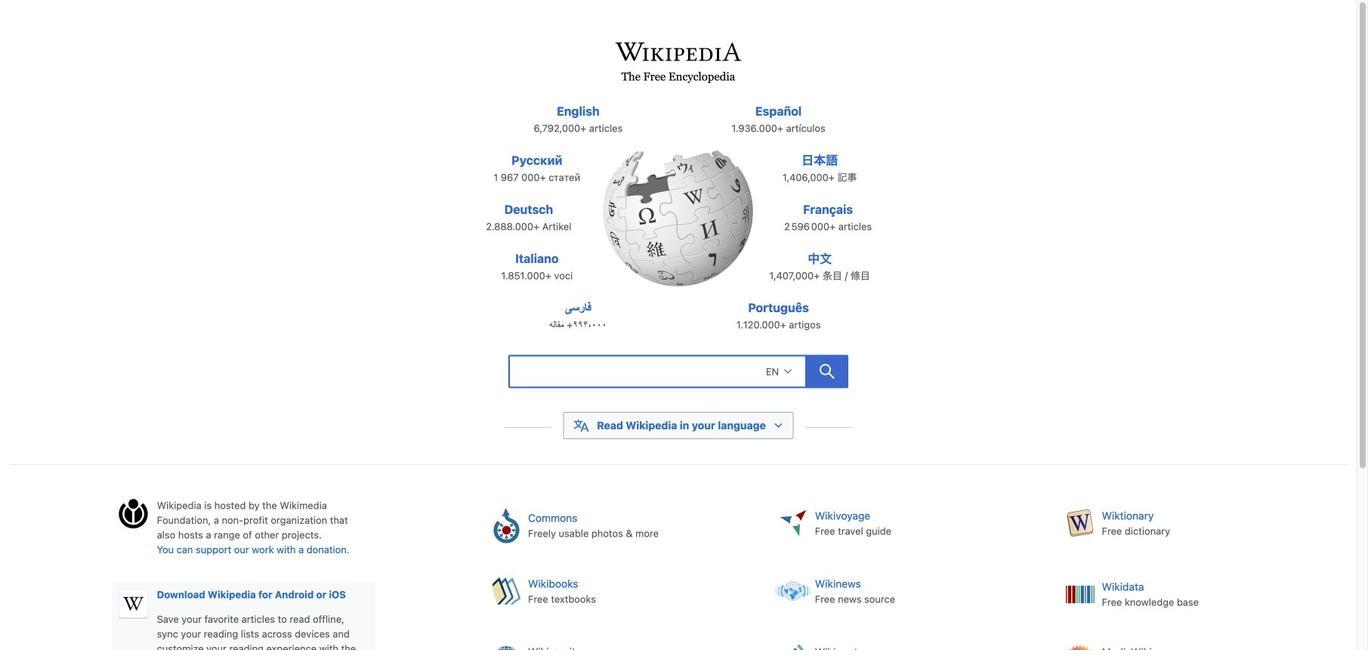 Task type: locate. For each thing, give the bounding box(es) containing it.
None search field
[[475, 351, 883, 397]]

None search field
[[509, 355, 807, 388]]

other projects element
[[478, 498, 1348, 650]]

top languages element
[[470, 102, 887, 348]]



